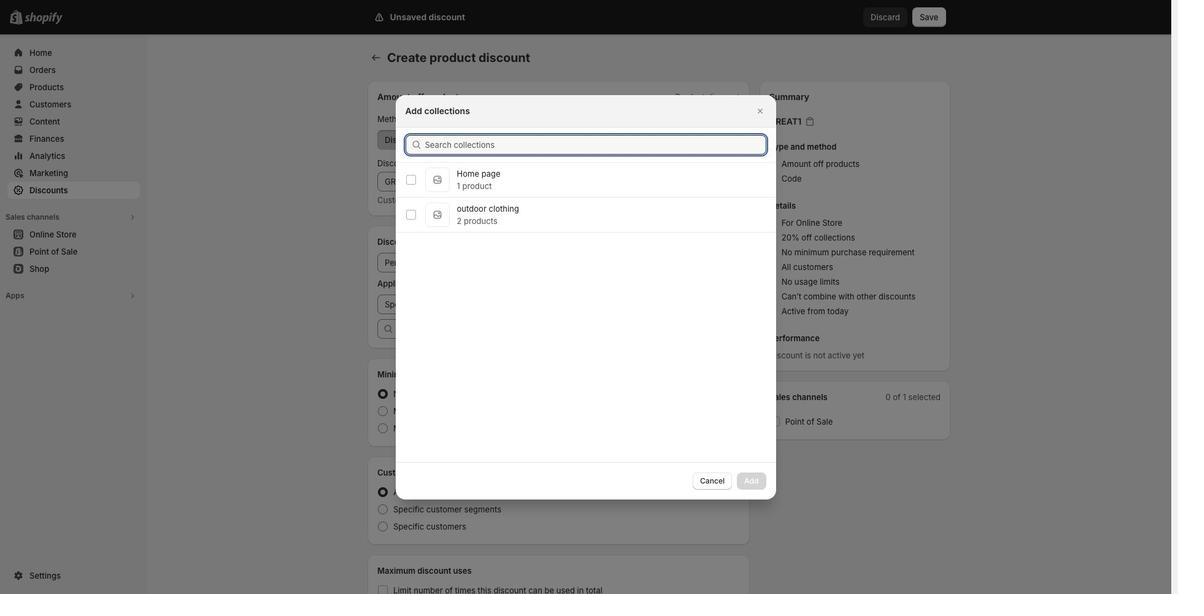 Task type: vqa. For each thing, say whether or not it's contained in the screenshot.
shopify image
yes



Task type: describe. For each thing, give the bounding box(es) containing it.
Search collections text field
[[425, 135, 767, 154]]



Task type: locate. For each thing, give the bounding box(es) containing it.
shopify image
[[25, 12, 63, 25]]

dialog
[[0, 95, 1172, 499]]



